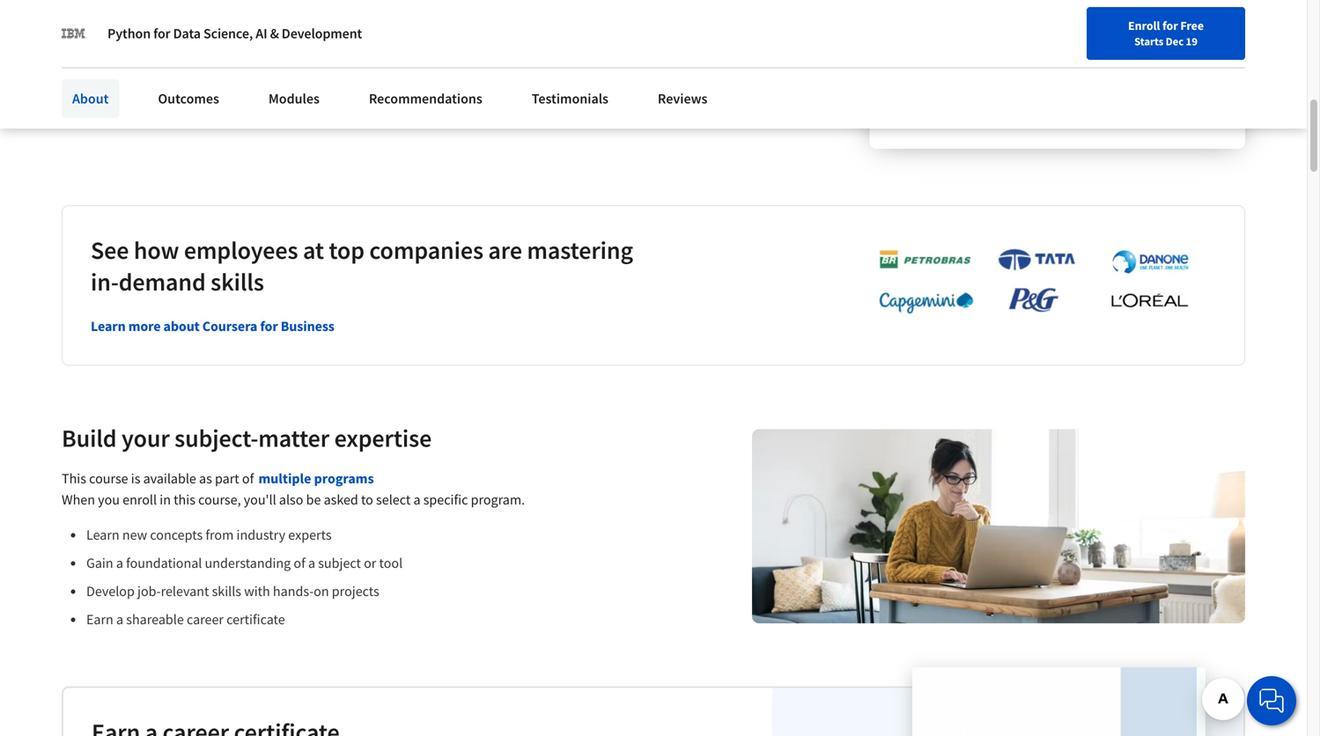 Task type: describe. For each thing, give the bounding box(es) containing it.
outcomes
[[158, 90, 219, 107]]

gain a foundational understanding of a subject or tool
[[86, 555, 403, 572]]

a right earn
[[116, 611, 123, 629]]

your for own
[[942, 64, 965, 79]]

shareable
[[126, 611, 184, 629]]

development
[[282, 25, 362, 42]]

multiple
[[258, 470, 311, 488]]

1 vertical spatial skills
[[212, 583, 241, 600]]

learn for learn more about coursera for business
[[91, 318, 126, 335]]

22
[[326, 103, 339, 118]]

python for data science, ai & development
[[107, 25, 362, 42]]

coursera career certificate image
[[913, 668, 1206, 736]]

view course modules link
[[898, 114, 1010, 130]]

be
[[306, 491, 321, 509]]

in
[[160, 491, 171, 509]]

expertise
[[334, 423, 432, 454]]

earn
[[86, 611, 113, 629]]

develop job-relevant skills with hands-on projects
[[86, 583, 379, 600]]

hands-
[[273, 583, 314, 600]]

for for python
[[153, 25, 170, 42]]

shareable
[[62, 77, 122, 94]]

course for view
[[926, 114, 961, 130]]

career
[[187, 611, 224, 629]]

1 horizontal spatial for
[[260, 318, 278, 335]]

employees
[[184, 235, 298, 266]]

experts
[[288, 526, 332, 544]]

chat with us image
[[1258, 687, 1286, 715]]

&
[[270, 25, 279, 42]]

ibm image
[[62, 21, 86, 46]]

about link
[[62, 79, 119, 118]]

on
[[314, 583, 329, 600]]

26 hours (approximately)
[[898, 1, 1086, 23]]

tool
[[379, 555, 403, 572]]

top
[[329, 235, 365, 266]]

show notifications image
[[1069, 22, 1090, 43]]

outcomes link
[[147, 79, 230, 118]]

demand
[[119, 267, 206, 297]]

in-
[[91, 267, 119, 297]]

mastering
[[527, 235, 633, 266]]

a left 'subject'
[[308, 555, 315, 572]]

reviews link
[[647, 79, 718, 118]]

know
[[135, 8, 177, 30]]

details to know
[[62, 8, 177, 30]]

free
[[1181, 18, 1204, 33]]

part
[[215, 470, 239, 488]]

assessments
[[326, 75, 403, 93]]

as
[[199, 470, 212, 488]]

add to your linkedin profile
[[62, 104, 204, 120]]

enroll for free starts dec 19
[[1128, 18, 1204, 48]]

details
[[62, 8, 113, 30]]

from
[[206, 526, 234, 544]]

enroll
[[1128, 18, 1160, 33]]

you'll
[[244, 491, 276, 509]]

modules link
[[258, 79, 330, 118]]

more
[[128, 318, 161, 335]]

learn for learn at your own pace
[[898, 64, 927, 79]]

1 horizontal spatial at
[[929, 64, 940, 79]]

you
[[98, 491, 120, 509]]

about
[[163, 318, 200, 335]]

hours
[[919, 1, 962, 23]]

recommendations
[[369, 90, 482, 107]]

your for linkedin
[[98, 104, 121, 120]]

concepts
[[150, 526, 203, 544]]

this
[[62, 470, 86, 488]]

new
[[122, 526, 147, 544]]

understanding
[[205, 555, 291, 572]]

to inside this course is available as part of multiple programs when you enroll in this course, you'll also be asked to select a specific program.
[[361, 491, 373, 509]]

(approximately)
[[966, 1, 1086, 23]]

about
[[72, 90, 109, 107]]

shareable certificate
[[62, 77, 185, 94]]

19
[[1186, 34, 1198, 48]]

testimonials
[[532, 90, 609, 107]]

is
[[131, 470, 140, 488]]

with
[[244, 583, 270, 600]]



Task type: locate. For each thing, give the bounding box(es) containing it.
see how employees at top companies are mastering in-demand skills
[[91, 235, 633, 297]]

learn new concepts from industry experts
[[86, 526, 332, 544]]

testimonials link
[[521, 79, 619, 118]]

industry
[[237, 526, 285, 544]]

profile
[[171, 104, 204, 120]]

for
[[1163, 18, 1178, 33], [153, 25, 170, 42], [260, 318, 278, 335]]

for left business
[[260, 318, 278, 335]]

matter
[[258, 423, 330, 454]]

of inside this course is available as part of multiple programs when you enroll in this course, you'll also be asked to select a specific program.
[[242, 470, 254, 488]]

own
[[968, 64, 990, 79]]

business
[[281, 318, 335, 335]]

recommendations link
[[358, 79, 493, 118]]

for left data
[[153, 25, 170, 42]]

multiple programs button
[[258, 468, 374, 489]]

dec
[[1166, 34, 1184, 48]]

1 horizontal spatial course
[[926, 114, 961, 130]]

0 vertical spatial of
[[242, 470, 254, 488]]

for for enroll
[[1163, 18, 1178, 33]]

pace
[[993, 64, 1017, 79]]

certificate up linkedin
[[125, 77, 185, 94]]

or
[[364, 555, 376, 572]]

a right select
[[414, 491, 421, 509]]

subject
[[318, 555, 361, 572]]

coursera
[[202, 318, 257, 335]]

your left own
[[942, 64, 965, 79]]

coursera enterprise logos image
[[853, 248, 1205, 324]]

gain
[[86, 555, 113, 572]]

available
[[143, 470, 196, 488]]

0 horizontal spatial of
[[242, 470, 254, 488]]

a inside this course is available as part of multiple programs when you enroll in this course, you'll also be asked to select a specific program.
[[414, 491, 421, 509]]

course right view
[[926, 114, 961, 130]]

learn more about coursera for business
[[91, 318, 335, 335]]

2 vertical spatial to
[[361, 491, 373, 509]]

subject-
[[175, 423, 258, 454]]

learn left more
[[91, 318, 126, 335]]

to
[[116, 8, 132, 30], [85, 104, 95, 120], [361, 491, 373, 509]]

0 vertical spatial skills
[[211, 267, 264, 297]]

build
[[62, 423, 117, 454]]

to left know
[[116, 8, 132, 30]]

1 horizontal spatial to
[[116, 8, 132, 30]]

22 quizzes
[[326, 103, 379, 118]]

0 vertical spatial to
[[116, 8, 132, 30]]

1 horizontal spatial certificate
[[227, 611, 285, 629]]

develop
[[86, 583, 135, 600]]

learn
[[898, 64, 927, 79], [91, 318, 126, 335], [86, 526, 119, 544]]

0 vertical spatial at
[[929, 64, 940, 79]]

0 horizontal spatial course
[[89, 470, 128, 488]]

linkedin
[[124, 104, 168, 120]]

1 horizontal spatial of
[[294, 555, 305, 572]]

1 vertical spatial certificate
[[227, 611, 285, 629]]

learn up gain
[[86, 526, 119, 544]]

your down shareable certificate
[[98, 104, 121, 120]]

0 vertical spatial your
[[942, 64, 965, 79]]

for inside enroll for free starts dec 19
[[1163, 18, 1178, 33]]

of up hands-
[[294, 555, 305, 572]]

1 vertical spatial course
[[89, 470, 128, 488]]

to right the add
[[85, 104, 95, 120]]

your up "is"
[[122, 423, 170, 454]]

see
[[91, 235, 129, 266]]

skills down employees
[[211, 267, 264, 297]]

at left top
[[303, 235, 324, 266]]

0 horizontal spatial for
[[153, 25, 170, 42]]

a right gain
[[116, 555, 123, 572]]

this course is available as part of multiple programs when you enroll in this course, you'll also be asked to select a specific program.
[[62, 470, 525, 509]]

0 horizontal spatial to
[[85, 104, 95, 120]]

learn for learn new concepts from industry experts
[[86, 526, 119, 544]]

ai
[[256, 25, 267, 42]]

to for your
[[85, 104, 95, 120]]

2 horizontal spatial to
[[361, 491, 373, 509]]

at inside see how employees at top companies are mastering in-demand skills
[[303, 235, 324, 266]]

how
[[134, 235, 179, 266]]

specific
[[423, 491, 468, 509]]

program.
[[471, 491, 525, 509]]

certificate down "with"
[[227, 611, 285, 629]]

select
[[376, 491, 411, 509]]

of right part
[[242, 470, 254, 488]]

modules
[[269, 90, 320, 107]]

to left select
[[361, 491, 373, 509]]

to for know
[[116, 8, 132, 30]]

1 vertical spatial your
[[98, 104, 121, 120]]

quizzes
[[341, 103, 379, 118]]

1 vertical spatial at
[[303, 235, 324, 266]]

learn more about coursera for business link
[[91, 318, 335, 335]]

view course modules
[[898, 114, 1010, 130]]

2 vertical spatial learn
[[86, 526, 119, 544]]

26
[[898, 1, 916, 23]]

earn a shareable career certificate
[[86, 611, 285, 629]]

at
[[929, 64, 940, 79], [303, 235, 324, 266]]

course inside this course is available as part of multiple programs when you enroll in this course, you'll also be asked to select a specific program.
[[89, 470, 128, 488]]

at left own
[[929, 64, 940, 79]]

also
[[279, 491, 303, 509]]

build your subject-matter expertise
[[62, 423, 432, 454]]

programs
[[314, 470, 374, 488]]

0 vertical spatial course
[[926, 114, 961, 130]]

1 vertical spatial of
[[294, 555, 305, 572]]

a
[[414, 491, 421, 509], [116, 555, 123, 572], [308, 555, 315, 572], [116, 611, 123, 629]]

view
[[898, 114, 924, 130]]

this
[[174, 491, 195, 509]]

2 vertical spatial your
[[122, 423, 170, 454]]

add
[[62, 104, 82, 120]]

data
[[173, 25, 201, 42]]

0 vertical spatial certificate
[[125, 77, 185, 94]]

0 horizontal spatial certificate
[[125, 77, 185, 94]]

2 horizontal spatial for
[[1163, 18, 1178, 33]]

None search field
[[251, 11, 595, 46]]

relevant
[[161, 583, 209, 600]]

starts
[[1135, 34, 1164, 48]]

job-
[[137, 583, 161, 600]]

asked
[[324, 491, 358, 509]]

skills inside see how employees at top companies are mastering in-demand skills
[[211, 267, 264, 297]]

0 vertical spatial learn
[[898, 64, 927, 79]]

course,
[[198, 491, 241, 509]]

course
[[926, 114, 961, 130], [89, 470, 128, 488]]

course for this
[[89, 470, 128, 488]]

reviews
[[658, 90, 708, 107]]

python
[[107, 25, 151, 42]]

learn up view
[[898, 64, 927, 79]]

modules
[[964, 114, 1010, 130]]

projects
[[332, 583, 379, 600]]

0 horizontal spatial at
[[303, 235, 324, 266]]

1 vertical spatial learn
[[91, 318, 126, 335]]

foundational
[[126, 555, 202, 572]]

are
[[488, 235, 522, 266]]

for up dec
[[1163, 18, 1178, 33]]

1 vertical spatial to
[[85, 104, 95, 120]]

skills left "with"
[[212, 583, 241, 600]]

when
[[62, 491, 95, 509]]

companies
[[369, 235, 483, 266]]

coursera image
[[21, 14, 133, 42]]

enroll
[[123, 491, 157, 509]]

course up you
[[89, 470, 128, 488]]

menu item
[[937, 18, 1051, 75]]



Task type: vqa. For each thing, say whether or not it's contained in the screenshot.
Learn
yes



